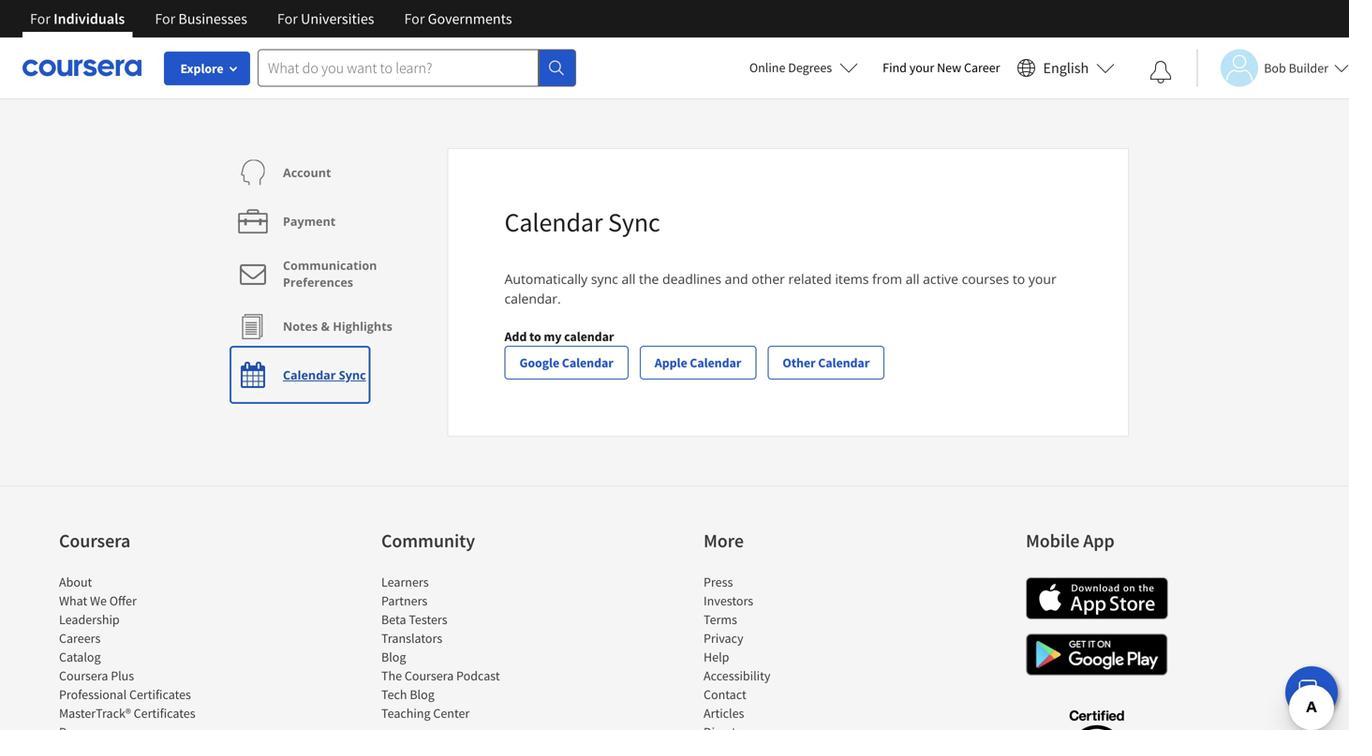 Task type: vqa. For each thing, say whether or not it's contained in the screenshot.
privacy link
yes



Task type: locate. For each thing, give the bounding box(es) containing it.
my
[[544, 328, 562, 345]]

all left the
[[622, 270, 636, 288]]

list item for more
[[704, 723, 863, 730]]

download on the app store image
[[1026, 577, 1169, 620]]

calendar sync down &
[[283, 367, 366, 383]]

to left my
[[530, 328, 541, 345]]

list containing learners
[[382, 573, 541, 723]]

explore
[[180, 60, 224, 77]]

your right find
[[910, 59, 935, 76]]

articles link
[[704, 705, 745, 722]]

list item down mastertrack® certificates link on the left bottom
[[59, 723, 218, 730]]

explore button
[[164, 52, 250, 85]]

list containing press
[[704, 573, 863, 730]]

blog
[[382, 649, 406, 666], [410, 686, 435, 703]]

communication
[[283, 257, 377, 273]]

to right courses
[[1013, 270, 1026, 288]]

1 horizontal spatial to
[[1013, 270, 1026, 288]]

google
[[520, 354, 560, 371]]

more
[[704, 529, 744, 553]]

0 horizontal spatial calendar sync
[[283, 367, 366, 383]]

google calendar
[[520, 354, 614, 371]]

automatically sync all the deadlines and other related items from all active courses to your calendar.
[[505, 270, 1057, 307]]

find your new career
[[883, 59, 1001, 76]]

2 all from the left
[[906, 270, 920, 288]]

notes & highlights link
[[234, 302, 393, 351]]

active
[[923, 270, 959, 288]]

list containing about
[[59, 573, 218, 730]]

to
[[1013, 270, 1026, 288], [530, 328, 541, 345]]

all right from
[[906, 270, 920, 288]]

leadership
[[59, 611, 120, 628]]

for left universities
[[277, 9, 298, 28]]

0 vertical spatial your
[[910, 59, 935, 76]]

testers
[[409, 611, 448, 628]]

for up what do you want to learn? text field
[[404, 9, 425, 28]]

list containing google calendar
[[505, 346, 896, 380]]

privacy
[[704, 630, 744, 647]]

1 for from the left
[[30, 9, 51, 28]]

notes & highlights
[[283, 318, 393, 334]]

1 horizontal spatial your
[[1029, 270, 1057, 288]]

calendar for google
[[562, 354, 614, 371]]

terms
[[704, 611, 738, 628]]

podcast
[[457, 667, 500, 684]]

coursera
[[59, 529, 130, 553], [59, 667, 108, 684], [405, 667, 454, 684]]

items
[[836, 270, 869, 288]]

coursera for about what we offer leadership careers catalog coursera plus professional certificates mastertrack® certificates
[[59, 667, 108, 684]]

the coursera podcast link
[[382, 667, 500, 684]]

accessibility
[[704, 667, 771, 684]]

bob builder button
[[1197, 49, 1350, 87]]

calendar sync link
[[234, 351, 366, 399]]

mastertrack®
[[59, 705, 131, 722]]

account
[[283, 165, 331, 180]]

calendar sync
[[505, 206, 661, 239], [283, 367, 366, 383]]

logo of certified b corporation image
[[1059, 699, 1136, 730]]

for for businesses
[[155, 9, 175, 28]]

for
[[30, 9, 51, 28], [155, 9, 175, 28], [277, 9, 298, 28], [404, 9, 425, 28]]

What do you want to learn? text field
[[258, 49, 539, 87]]

your right courses
[[1029, 270, 1057, 288]]

catalog
[[59, 649, 101, 666]]

certificates
[[129, 686, 191, 703], [134, 705, 196, 722]]

the
[[382, 667, 402, 684]]

calendar for other
[[819, 354, 870, 371]]

leadership link
[[59, 611, 120, 628]]

governments
[[428, 9, 512, 28]]

blog up the
[[382, 649, 406, 666]]

0 horizontal spatial all
[[622, 270, 636, 288]]

calendar down calendar
[[562, 354, 614, 371]]

0 vertical spatial calendar sync
[[505, 206, 661, 239]]

certificates down professional certificates link
[[134, 705, 196, 722]]

4 for from the left
[[404, 9, 425, 28]]

0 horizontal spatial list item
[[59, 723, 218, 730]]

show notifications image
[[1150, 61, 1173, 83]]

partners link
[[382, 592, 428, 609]]

calendar
[[564, 328, 614, 345]]

coursera inside the about what we offer leadership careers catalog coursera plus professional certificates mastertrack® certificates
[[59, 667, 108, 684]]

1 vertical spatial sync
[[339, 367, 366, 383]]

beta
[[382, 611, 406, 628]]

what we offer link
[[59, 592, 137, 609]]

all
[[622, 270, 636, 288], [906, 270, 920, 288]]

0 horizontal spatial blog
[[382, 649, 406, 666]]

articles
[[704, 705, 745, 722]]

press
[[704, 574, 733, 591]]

1 list item from the left
[[59, 723, 218, 730]]

translators link
[[382, 630, 443, 647]]

for businesses
[[155, 9, 247, 28]]

2 list item from the left
[[704, 723, 863, 730]]

coursera down catalog link on the bottom of the page
[[59, 667, 108, 684]]

other calendar
[[783, 354, 870, 371]]

the
[[639, 270, 659, 288]]

calendar sync up sync
[[505, 206, 661, 239]]

0 vertical spatial sync
[[608, 206, 661, 239]]

blog up teaching center link
[[410, 686, 435, 703]]

list item for coursera
[[59, 723, 218, 730]]

1 horizontal spatial list item
[[704, 723, 863, 730]]

mobile app
[[1026, 529, 1115, 553]]

preferences
[[283, 274, 353, 290]]

sync down highlights
[[339, 367, 366, 383]]

1 all from the left
[[622, 270, 636, 288]]

0 horizontal spatial to
[[530, 328, 541, 345]]

1 horizontal spatial blog
[[410, 686, 435, 703]]

businesses
[[178, 9, 247, 28]]

1 horizontal spatial sync
[[608, 206, 661, 239]]

related
[[789, 270, 832, 288]]

sync
[[608, 206, 661, 239], [339, 367, 366, 383]]

calendar.
[[505, 290, 561, 307]]

0 horizontal spatial sync
[[339, 367, 366, 383]]

coursera for learners partners beta testers translators blog the coursera podcast tech blog teaching center
[[405, 667, 454, 684]]

and
[[725, 270, 749, 288]]

calendar right apple
[[690, 354, 742, 371]]

list item
[[59, 723, 218, 730], [704, 723, 863, 730]]

list item down articles
[[704, 723, 863, 730]]

0 vertical spatial to
[[1013, 270, 1026, 288]]

1 horizontal spatial calendar sync
[[505, 206, 661, 239]]

sync up the
[[608, 206, 661, 239]]

1 horizontal spatial all
[[906, 270, 920, 288]]

2 for from the left
[[155, 9, 175, 28]]

list for more
[[704, 573, 863, 730]]

list
[[505, 346, 896, 380], [59, 573, 218, 730], [382, 573, 541, 723], [704, 573, 863, 730]]

1 vertical spatial your
[[1029, 270, 1057, 288]]

1 vertical spatial to
[[530, 328, 541, 345]]

coursera inside learners partners beta testers translators blog the coursera podcast tech blog teaching center
[[405, 667, 454, 684]]

your
[[910, 59, 935, 76], [1029, 270, 1057, 288]]

your inside automatically sync all the deadlines and other related items from all active courses to your calendar.
[[1029, 270, 1057, 288]]

mobile
[[1026, 529, 1080, 553]]

professional
[[59, 686, 127, 703]]

for left the businesses
[[155, 9, 175, 28]]

coursera up about link
[[59, 529, 130, 553]]

press investors terms privacy help accessibility contact articles
[[704, 574, 771, 722]]

notes
[[283, 318, 318, 334]]

from
[[873, 270, 903, 288]]

coursera up tech blog link
[[405, 667, 454, 684]]

english
[[1044, 59, 1089, 77]]

calendar right other
[[819, 354, 870, 371]]

3 for from the left
[[277, 9, 298, 28]]

certificates up mastertrack® certificates link on the left bottom
[[129, 686, 191, 703]]

universities
[[301, 9, 374, 28]]

None search field
[[258, 49, 576, 87]]

for left individuals
[[30, 9, 51, 28]]



Task type: describe. For each thing, give the bounding box(es) containing it.
automatically
[[505, 270, 588, 288]]

calendar up automatically
[[505, 206, 603, 239]]

coursera plus link
[[59, 667, 134, 684]]

builder
[[1289, 60, 1329, 76]]

center
[[433, 705, 470, 722]]

online
[[750, 59, 786, 76]]

apple calendar button
[[640, 346, 757, 380]]

plus
[[111, 667, 134, 684]]

teaching
[[382, 705, 431, 722]]

calendar sync element
[[220, 148, 448, 399]]

calendar for apple
[[690, 354, 742, 371]]

1 vertical spatial calendar sync
[[283, 367, 366, 383]]

account link
[[234, 148, 331, 197]]

app
[[1084, 529, 1115, 553]]

degrees
[[789, 59, 833, 76]]

highlights
[[333, 318, 393, 334]]

payment
[[283, 213, 336, 229]]

translators
[[382, 630, 443, 647]]

coursera image
[[22, 53, 142, 83]]

careers
[[59, 630, 101, 647]]

calendar down notes & highlights link at the top left of the page
[[283, 367, 336, 383]]

1 vertical spatial certificates
[[134, 705, 196, 722]]

deadlines
[[663, 270, 722, 288]]

0 vertical spatial blog
[[382, 649, 406, 666]]

payment link
[[234, 197, 336, 246]]

1 vertical spatial blog
[[410, 686, 435, 703]]

to inside automatically sync all the deadlines and other related items from all active courses to your calendar.
[[1013, 270, 1026, 288]]

for governments
[[404, 9, 512, 28]]

career
[[965, 59, 1001, 76]]

other
[[783, 354, 816, 371]]

english button
[[1010, 37, 1123, 98]]

press link
[[704, 574, 733, 591]]

about what we offer leadership careers catalog coursera plus professional certificates mastertrack® certificates
[[59, 574, 196, 722]]

we
[[90, 592, 107, 609]]

tech blog link
[[382, 686, 435, 703]]

0 horizontal spatial your
[[910, 59, 935, 76]]

help
[[704, 649, 730, 666]]

accessibility link
[[704, 667, 771, 684]]

find
[[883, 59, 907, 76]]

terms link
[[704, 611, 738, 628]]

banner navigation
[[15, 0, 527, 37]]

privacy link
[[704, 630, 744, 647]]

for for governments
[[404, 9, 425, 28]]

for for individuals
[[30, 9, 51, 28]]

google calendar button
[[505, 346, 629, 380]]

offer
[[109, 592, 137, 609]]

teaching center link
[[382, 705, 470, 722]]

help link
[[704, 649, 730, 666]]

bob builder
[[1265, 60, 1329, 76]]

for for universities
[[277, 9, 298, 28]]

online degrees
[[750, 59, 833, 76]]

apple
[[655, 354, 688, 371]]

individuals
[[54, 9, 125, 28]]

about
[[59, 574, 92, 591]]

apple calendar
[[655, 354, 742, 371]]

professional certificates link
[[59, 686, 191, 703]]

catalog link
[[59, 649, 101, 666]]

find your new career link
[[874, 56, 1010, 80]]

courses
[[962, 270, 1010, 288]]

contact link
[[704, 686, 747, 703]]

contact
[[704, 686, 747, 703]]

communication preferences link
[[234, 246, 434, 302]]

list for community
[[382, 573, 541, 723]]

beta testers link
[[382, 611, 448, 628]]

communication preferences
[[283, 257, 377, 290]]

learners partners beta testers translators blog the coursera podcast tech blog teaching center
[[382, 574, 500, 722]]

list for coursera
[[59, 573, 218, 730]]

other calendar button
[[768, 346, 885, 380]]

0 vertical spatial certificates
[[129, 686, 191, 703]]

sync
[[591, 270, 619, 288]]

investors link
[[704, 592, 754, 609]]

careers link
[[59, 630, 101, 647]]

get it on google play image
[[1026, 634, 1169, 676]]

chat with us image
[[1297, 678, 1327, 708]]

&
[[321, 318, 330, 334]]

tech
[[382, 686, 407, 703]]

partners
[[382, 592, 428, 609]]

what
[[59, 592, 87, 609]]

for individuals
[[30, 9, 125, 28]]

add
[[505, 328, 527, 345]]

investors
[[704, 592, 754, 609]]

new
[[937, 59, 962, 76]]



